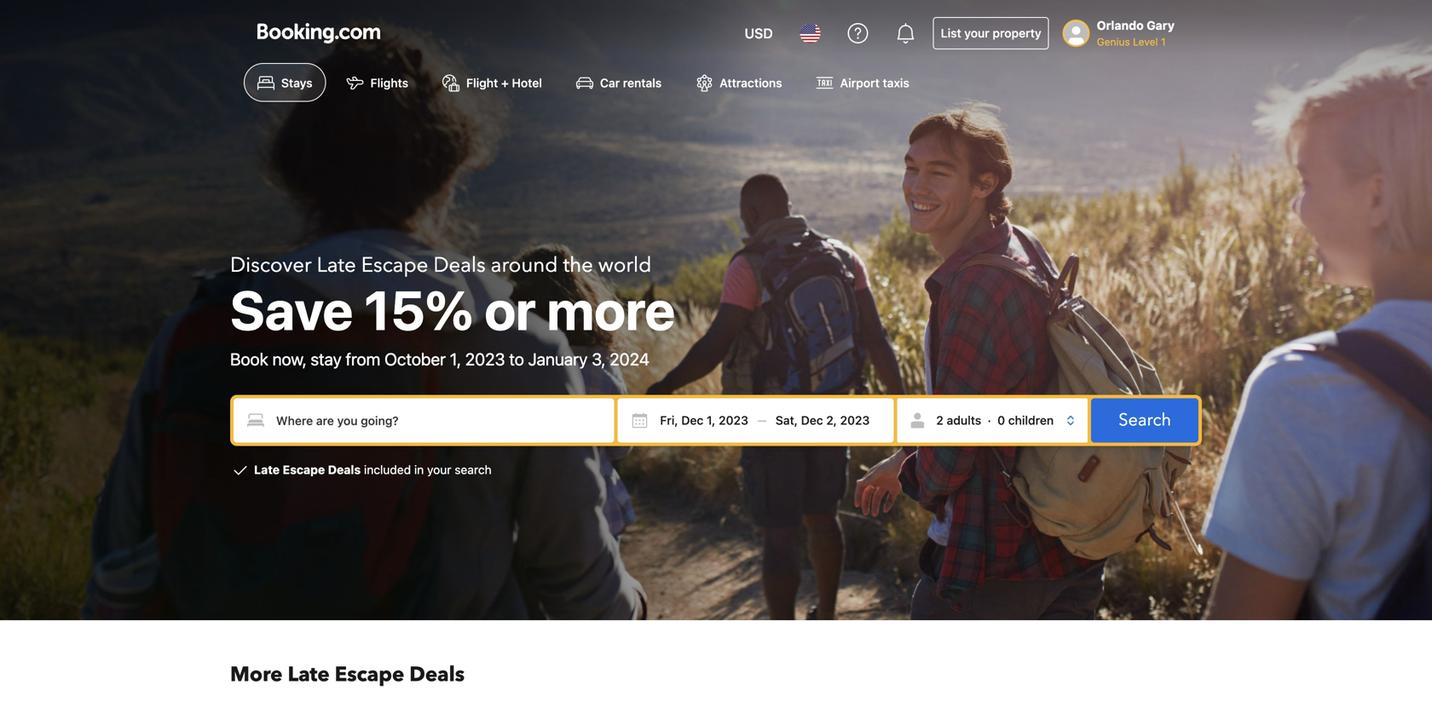 Task type: vqa. For each thing, say whether or not it's contained in the screenshot.
the Europe
no



Task type: locate. For each thing, give the bounding box(es) containing it.
2023 for fri, dec 1, 2023
[[719, 414, 748, 428]]

2023 left svg icon
[[719, 414, 748, 428]]

airport
[[840, 76, 880, 90]]

dec
[[681, 414, 703, 428], [801, 414, 823, 428]]

search button
[[1091, 399, 1199, 443]]

1, inside discover late escape deals around the world save 15% or more book now, stay from october 1, 2023 to january 3, 2024
[[450, 349, 461, 369]]

2
[[936, 414, 944, 428]]

included
[[364, 463, 411, 477]]

gary
[[1147, 18, 1175, 32]]

2 horizontal spatial 2023
[[840, 414, 870, 428]]

discover late escape deals around the world save 15% or more book now, stay from october 1, 2023 to january 3, 2024
[[230, 252, 675, 369]]

2 dec from the left
[[801, 414, 823, 428]]

2023 for sat, dec 2, 2023
[[840, 414, 870, 428]]

2,
[[826, 414, 837, 428]]

Type your destination search field
[[234, 399, 614, 443]]

more late escape deals
[[230, 661, 465, 689]]

2 vertical spatial deals
[[409, 661, 465, 689]]

1 vertical spatial 1,
[[707, 414, 716, 428]]

book
[[230, 349, 268, 369]]

2023 right 2,
[[840, 414, 870, 428]]

booking.com online hotel reservations image
[[257, 23, 380, 43]]

2 vertical spatial escape
[[335, 661, 404, 689]]

search
[[1119, 409, 1171, 432]]

sat, dec 2, 2023
[[776, 414, 870, 428]]

usd
[[745, 25, 773, 41]]

level
[[1133, 36, 1158, 48]]

0 vertical spatial late
[[317, 252, 356, 280]]

deals
[[433, 252, 486, 280], [328, 463, 361, 477], [409, 661, 465, 689]]

car rentals
[[600, 76, 662, 90]]

flights
[[370, 76, 408, 90]]

world
[[598, 252, 652, 280]]

rentals
[[623, 76, 662, 90]]

save
[[230, 278, 353, 342]]

children
[[1008, 414, 1054, 428]]

orlando gary genius level 1
[[1097, 18, 1175, 48]]

late inside discover late escape deals around the world save 15% or more book now, stay from october 1, 2023 to january 3, 2024
[[317, 252, 356, 280]]

0 horizontal spatial dec
[[681, 414, 703, 428]]

stays
[[281, 76, 313, 90]]

0 vertical spatial deals
[[433, 252, 486, 280]]

car
[[600, 76, 620, 90]]

None search field
[[230, 395, 1202, 446]]

deals for more late escape deals
[[409, 661, 465, 689]]

0 horizontal spatial 2023
[[465, 349, 505, 369]]

around
[[491, 252, 558, 280]]

adults
[[947, 414, 981, 428]]

0
[[998, 414, 1005, 428]]

2023 left to
[[465, 349, 505, 369]]

now,
[[272, 349, 306, 369]]

1 horizontal spatial dec
[[801, 414, 823, 428]]

1, right fri,
[[707, 414, 716, 428]]

fri,
[[660, 414, 678, 428]]

late for more late escape deals
[[288, 661, 330, 689]]

0 vertical spatial your
[[964, 26, 990, 40]]

1 dec from the left
[[681, 414, 703, 428]]

1, right october
[[450, 349, 461, 369]]

list
[[941, 26, 961, 40]]

dec for fri,
[[681, 414, 703, 428]]

flight + hotel
[[466, 76, 542, 90]]

flight
[[466, 76, 498, 90]]

1 horizontal spatial 2023
[[719, 414, 748, 428]]

1 horizontal spatial 1,
[[707, 414, 716, 428]]

dec right fri,
[[681, 414, 703, 428]]

2 vertical spatial late
[[288, 661, 330, 689]]

dec for sat,
[[801, 414, 823, 428]]

your right 'list'
[[964, 26, 990, 40]]

escape inside discover late escape deals around the world save 15% or more book now, stay from october 1, 2023 to january 3, 2024
[[361, 252, 428, 280]]

1 vertical spatial late
[[254, 463, 280, 477]]

more
[[230, 661, 283, 689]]

dec left 2,
[[801, 414, 823, 428]]

your right in
[[427, 463, 451, 477]]

taxis
[[883, 76, 910, 90]]

late
[[317, 252, 356, 280], [254, 463, 280, 477], [288, 661, 330, 689]]

0 horizontal spatial 1,
[[450, 349, 461, 369]]

2023
[[465, 349, 505, 369], [719, 414, 748, 428], [840, 414, 870, 428]]

escape
[[361, 252, 428, 280], [283, 463, 325, 477], [335, 661, 404, 689]]

orlando
[[1097, 18, 1144, 32]]

more
[[547, 278, 675, 342]]

0 vertical spatial 1,
[[450, 349, 461, 369]]

october
[[385, 349, 446, 369]]

late for discover late escape deals around the world save 15% or more book now, stay from october 1, 2023 to january 3, 2024
[[317, 252, 356, 280]]

1 vertical spatial your
[[427, 463, 451, 477]]

your
[[964, 26, 990, 40], [427, 463, 451, 477]]

sat,
[[776, 414, 798, 428]]

or
[[485, 278, 536, 342]]

list your property
[[941, 26, 1041, 40]]

1 horizontal spatial your
[[964, 26, 990, 40]]

0 vertical spatial escape
[[361, 252, 428, 280]]

deals inside discover late escape deals around the world save 15% or more book now, stay from october 1, 2023 to january 3, 2024
[[433, 252, 486, 280]]

1,
[[450, 349, 461, 369], [707, 414, 716, 428]]

attractions link
[[682, 63, 796, 102]]

0 horizontal spatial your
[[427, 463, 451, 477]]



Task type: describe. For each thing, give the bounding box(es) containing it.
car rentals link
[[563, 63, 675, 102]]

airport taxis link
[[803, 63, 923, 102]]

property
[[993, 26, 1041, 40]]

1
[[1161, 36, 1166, 48]]

in
[[414, 463, 424, 477]]

stay
[[311, 349, 342, 369]]

escape for more late escape deals
[[335, 661, 404, 689]]

genius
[[1097, 36, 1130, 48]]

list your property link
[[933, 17, 1049, 49]]

to
[[509, 349, 524, 369]]

1 vertical spatial deals
[[328, 463, 361, 477]]

late escape deals included in your search
[[254, 463, 492, 477]]

search
[[455, 463, 492, 477]]

airport taxis
[[840, 76, 910, 90]]

flights link
[[333, 63, 422, 102]]

flight + hotel link
[[429, 63, 556, 102]]

hotel
[[512, 76, 542, 90]]

escape for discover late escape deals around the world save 15% or more book now, stay from october 1, 2023 to january 3, 2024
[[361, 252, 428, 280]]

2023 inside discover late escape deals around the world save 15% or more book now, stay from october 1, 2023 to january 3, 2024
[[465, 349, 505, 369]]

usd button
[[734, 13, 783, 54]]

the
[[563, 252, 593, 280]]

·
[[988, 414, 991, 428]]

none search field containing search
[[230, 395, 1202, 446]]

15%
[[364, 278, 474, 342]]

stays link
[[244, 63, 326, 102]]

3,
[[592, 349, 606, 369]]

2 adults · 0 children
[[936, 414, 1054, 428]]

1 vertical spatial escape
[[283, 463, 325, 477]]

svg image
[[776, 412, 793, 429]]

deals for discover late escape deals around the world save 15% or more book now, stay from october 1, 2023 to january 3, 2024
[[433, 252, 486, 280]]

attractions
[[720, 76, 782, 90]]

from
[[346, 349, 380, 369]]

2024
[[610, 349, 650, 369]]

january
[[528, 349, 588, 369]]

discover
[[230, 252, 312, 280]]

+
[[501, 76, 509, 90]]

fri, dec 1, 2023
[[660, 414, 748, 428]]

svg image
[[631, 412, 648, 429]]



